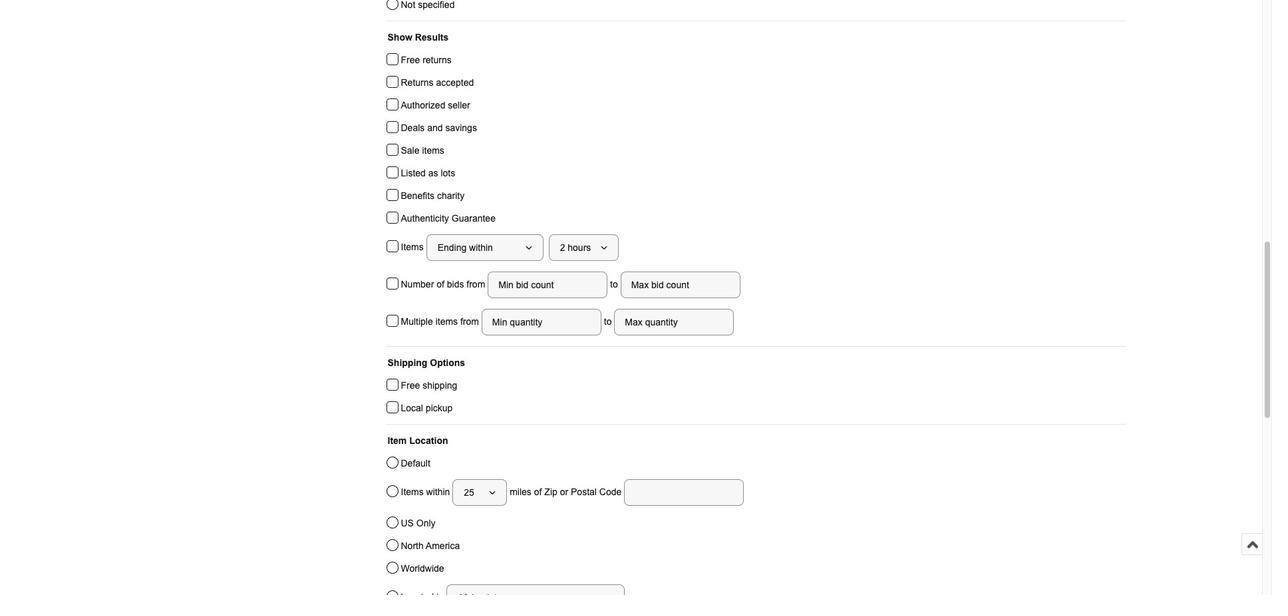Task type: locate. For each thing, give the bounding box(es) containing it.
0 vertical spatial to
[[608, 279, 621, 289]]

to for number of bids from
[[608, 279, 621, 289]]

of left bids
[[437, 279, 445, 289]]

local pickup
[[401, 403, 453, 413]]

1 vertical spatial to
[[602, 316, 615, 327]]

1 vertical spatial items
[[436, 316, 458, 327]]

of left zip
[[534, 486, 542, 497]]

1 free from the top
[[401, 55, 420, 65]]

items left within
[[401, 486, 424, 497]]

Enter minimum number of bids text field
[[488, 272, 608, 298]]

of
[[437, 279, 445, 289], [534, 486, 542, 497]]

items for sale
[[422, 145, 445, 156]]

postal
[[571, 486, 597, 497]]

1 vertical spatial items
[[401, 486, 424, 497]]

deals and savings
[[401, 123, 477, 133]]

items
[[401, 241, 427, 252], [401, 486, 424, 497]]

savings
[[446, 123, 477, 133]]

returns
[[401, 77, 434, 88]]

0 vertical spatial of
[[437, 279, 445, 289]]

authenticity guarantee
[[401, 213, 496, 224]]

items down authenticity
[[401, 241, 427, 252]]

items for items
[[401, 241, 427, 252]]

free up returns
[[401, 55, 420, 65]]

as
[[429, 168, 438, 178]]

multiple items from
[[401, 316, 482, 327]]

1 horizontal spatial of
[[534, 486, 542, 497]]

2 items from the top
[[401, 486, 424, 497]]

shipping
[[388, 358, 428, 368]]

Enter minimum quantity text field
[[482, 309, 602, 336]]

charity
[[437, 190, 465, 201]]

items right multiple
[[436, 316, 458, 327]]

free
[[401, 55, 420, 65], [401, 380, 420, 391]]

free up local
[[401, 380, 420, 391]]

bids
[[447, 279, 464, 289]]

free for free returns
[[401, 55, 420, 65]]

america
[[426, 541, 460, 551]]

0 vertical spatial items
[[401, 241, 427, 252]]

0 vertical spatial items
[[422, 145, 445, 156]]

deals
[[401, 123, 425, 133]]

local
[[401, 403, 423, 413]]

items
[[422, 145, 445, 156], [436, 316, 458, 327]]

show
[[388, 32, 413, 43]]

from
[[467, 279, 486, 289], [461, 316, 479, 327]]

1 vertical spatial of
[[534, 486, 542, 497]]

results
[[415, 32, 449, 43]]

0 vertical spatial free
[[401, 55, 420, 65]]

items up as
[[422, 145, 445, 156]]

items within
[[401, 486, 453, 497]]

1 items from the top
[[401, 241, 427, 252]]

worldwide
[[401, 563, 444, 574]]

1 vertical spatial free
[[401, 380, 420, 391]]

of for number
[[437, 279, 445, 289]]

zip
[[545, 486, 558, 497]]

only
[[417, 518, 436, 529]]

0 horizontal spatial of
[[437, 279, 445, 289]]

from right bids
[[467, 279, 486, 289]]

guarantee
[[452, 213, 496, 224]]

authenticity
[[401, 213, 449, 224]]

accepted
[[436, 77, 474, 88]]

listed
[[401, 168, 426, 178]]

to
[[608, 279, 621, 289], [602, 316, 615, 327]]

returns accepted
[[401, 77, 474, 88]]

code
[[600, 486, 622, 497]]

2 free from the top
[[401, 380, 420, 391]]

from down bids
[[461, 316, 479, 327]]

listed as lots
[[401, 168, 456, 178]]

Zip or Postal Code text field
[[625, 479, 744, 506]]

sale items
[[401, 145, 445, 156]]



Task type: describe. For each thing, give the bounding box(es) containing it.
Enter Maximum Quantity text field
[[615, 309, 735, 336]]

show results
[[388, 32, 449, 43]]

seller
[[448, 100, 471, 111]]

us
[[401, 518, 414, 529]]

items for items within
[[401, 486, 424, 497]]

within
[[427, 486, 450, 497]]

location
[[410, 435, 448, 446]]

sale
[[401, 145, 420, 156]]

miles of zip or postal code
[[508, 486, 625, 497]]

0 vertical spatial from
[[467, 279, 486, 289]]

north america
[[401, 541, 460, 551]]

item location
[[388, 435, 448, 446]]

pickup
[[426, 403, 453, 413]]

default
[[401, 458, 431, 469]]

or
[[560, 486, 569, 497]]

north
[[401, 541, 424, 551]]

to for multiple items from
[[602, 316, 615, 327]]

free returns
[[401, 55, 452, 65]]

free for free shipping
[[401, 380, 420, 391]]

authorized seller
[[401, 100, 471, 111]]

benefits charity
[[401, 190, 465, 201]]

shipping options
[[388, 358, 465, 368]]

authorized
[[401, 100, 446, 111]]

us only
[[401, 518, 436, 529]]

multiple
[[401, 316, 433, 327]]

Enter maximum number of bids text field
[[621, 272, 741, 298]]

returns
[[423, 55, 452, 65]]

lots
[[441, 168, 456, 178]]

options
[[430, 358, 465, 368]]

benefits
[[401, 190, 435, 201]]

free shipping
[[401, 380, 458, 391]]

1 vertical spatial from
[[461, 316, 479, 327]]

of for miles
[[534, 486, 542, 497]]

number of bids from
[[401, 279, 488, 289]]

number
[[401, 279, 434, 289]]

miles
[[510, 486, 532, 497]]

item
[[388, 435, 407, 446]]

shipping
[[423, 380, 458, 391]]

items for multiple
[[436, 316, 458, 327]]

and
[[428, 123, 443, 133]]



Task type: vqa. For each thing, say whether or not it's contained in the screenshot.
Daily Deals
no



